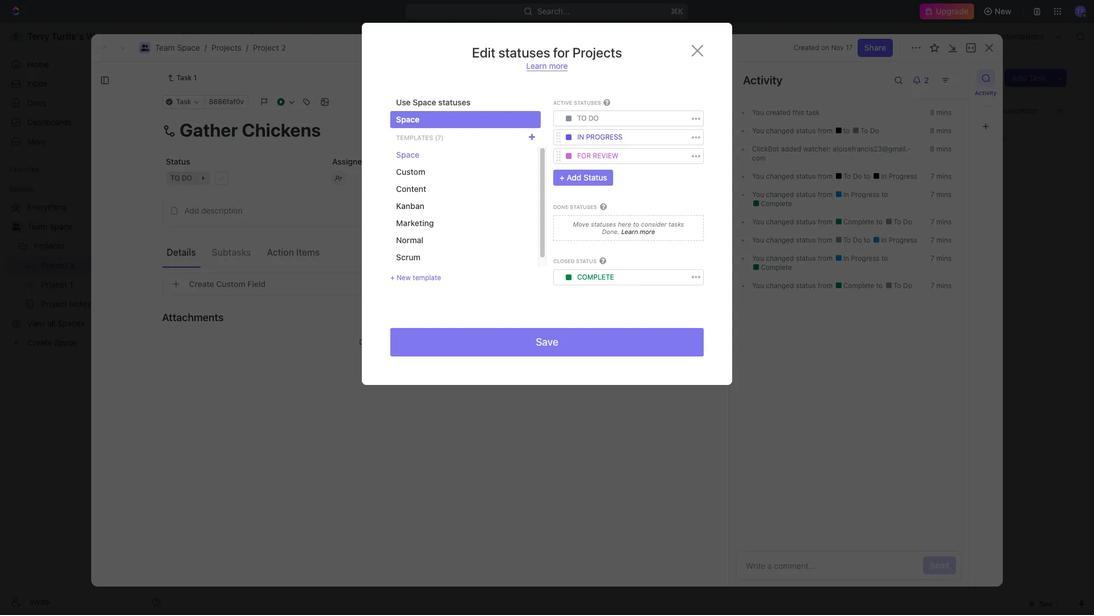 Task type: locate. For each thing, give the bounding box(es) containing it.
statuses for active
[[574, 100, 601, 106]]

1 horizontal spatial learn
[[622, 228, 638, 236]]

2 you from the top
[[753, 127, 764, 135]]

1 vertical spatial hide
[[592, 133, 607, 142]]

2 horizontal spatial team
[[192, 31, 211, 41]]

0 horizontal spatial hide
[[592, 133, 607, 142]]

add task
[[1012, 73, 1047, 83], [306, 161, 336, 169]]

learn more link down consider
[[620, 228, 655, 236]]

attachments button
[[162, 304, 652, 331]]

to do inside edit statuses for projects dialog
[[578, 114, 599, 123]]

+ up the done
[[560, 173, 565, 183]]

0 vertical spatial more
[[549, 61, 568, 71]]

team space, , element
[[180, 32, 189, 41]]

task 1 down team space, , element
[[177, 74, 197, 82]]

1 vertical spatial share
[[865, 43, 887, 52]]

space inside sidebar 'navigation'
[[49, 222, 72, 231]]

new up automations
[[995, 6, 1012, 16]]

1 vertical spatial 8 mins
[[931, 127, 952, 135]]

normal
[[396, 235, 424, 245]]

17
[[846, 43, 853, 52]]

project inside project 2 link
[[315, 31, 341, 41]]

1 horizontal spatial +
[[560, 173, 565, 183]]

0 vertical spatial project
[[315, 31, 341, 41]]

8 for added watcher:
[[931, 145, 935, 153]]

here up learn more
[[618, 220, 632, 228]]

share down the upgrade on the top of page
[[957, 31, 979, 41]]

hide button
[[946, 102, 980, 118]]

table
[[346, 105, 366, 115]]

1 horizontal spatial projects link
[[212, 43, 242, 52]]

1 vertical spatial team
[[155, 43, 175, 52]]

0 horizontal spatial custom
[[216, 279, 245, 289]]

1 vertical spatial custom
[[216, 279, 245, 289]]

0 horizontal spatial add task button
[[293, 158, 341, 172]]

5 7 from the top
[[931, 254, 935, 263]]

more inside edit statuses for projects learn more
[[549, 61, 568, 71]]

1 vertical spatial status
[[584, 173, 607, 183]]

home link
[[5, 55, 165, 74]]

0 horizontal spatial learn
[[526, 61, 547, 71]]

move statuses here to consider tasks done.
[[573, 220, 684, 236]]

spaces
[[9, 185, 33, 193]]

4 changed from the top
[[766, 218, 794, 226]]

3 changed status from from the top
[[764, 190, 835, 199]]

status
[[166, 157, 190, 166], [584, 173, 607, 183]]

1 horizontal spatial share button
[[950, 27, 986, 46]]

complete
[[759, 200, 792, 208], [842, 218, 877, 226], [759, 263, 792, 272], [842, 282, 877, 290]]

learn more link down for
[[526, 61, 568, 71]]

upgrade link
[[920, 3, 975, 19]]

favorites button
[[5, 163, 44, 177]]

here
[[618, 220, 632, 228], [408, 338, 423, 347]]

add task button up customize
[[1005, 69, 1054, 87]]

created on nov 17
[[794, 43, 853, 52]]

1 horizontal spatial activity
[[975, 90, 997, 96]]

0 horizontal spatial here
[[408, 338, 423, 347]]

statuses up 'move'
[[570, 204, 597, 211]]

1 horizontal spatial task 1 link
[[227, 195, 395, 211]]

1 vertical spatial dropdown menu image
[[566, 135, 572, 140]]

projects inside edit statuses for projects learn more
[[573, 44, 622, 60]]

search...
[[538, 6, 570, 16]]

0 horizontal spatial +
[[391, 274, 395, 282]]

2 vertical spatial team
[[27, 222, 47, 231]]

dropdown menu image
[[566, 116, 572, 122], [566, 135, 572, 140]]

for
[[553, 44, 570, 60]]

add left the assigned
[[306, 161, 319, 169]]

1 vertical spatial +
[[391, 274, 395, 282]]

task 1
[[177, 74, 197, 82], [230, 198, 253, 208]]

activity
[[743, 74, 783, 87], [975, 90, 997, 96]]

docs
[[27, 98, 46, 108]]

in inside edit statuses for projects dialog
[[578, 133, 584, 142]]

changed
[[766, 127, 794, 135], [766, 172, 794, 181], [766, 190, 794, 199], [766, 218, 794, 226], [766, 236, 794, 245], [766, 254, 794, 263], [766, 282, 794, 290]]

1 vertical spatial team space
[[27, 222, 72, 231]]

0 horizontal spatial 1
[[194, 74, 197, 82]]

0 vertical spatial 8
[[931, 108, 935, 117]]

2 dropdown menu image from the top
[[566, 135, 572, 140]]

statuses right active
[[574, 100, 601, 106]]

dropdown menu image for to do
[[566, 116, 572, 122]]

3 8 from the top
[[931, 145, 935, 153]]

dropdown menu image for in progress
[[566, 135, 572, 140]]

0 vertical spatial add task
[[1012, 73, 1047, 83]]

task
[[1029, 73, 1047, 83], [177, 74, 192, 82], [321, 161, 336, 169], [230, 198, 247, 208], [230, 218, 247, 228]]

0 horizontal spatial learn more link
[[526, 61, 568, 71]]

team space link
[[177, 30, 239, 43], [155, 43, 200, 52], [27, 218, 163, 236]]

0 horizontal spatial more
[[549, 61, 568, 71]]

0 vertical spatial custom
[[396, 167, 425, 177]]

task sidebar navigation tab list
[[974, 69, 999, 136]]

2 vertical spatial 1
[[267, 218, 270, 227]]

table link
[[344, 102, 366, 118]]

1 horizontal spatial new
[[995, 6, 1012, 16]]

statuses
[[499, 44, 550, 60], [438, 97, 471, 107], [574, 100, 601, 106], [570, 204, 597, 211], [591, 220, 616, 228]]

1 7 mins from the top
[[931, 172, 952, 181]]

team space inside sidebar 'navigation'
[[27, 222, 72, 231]]

scrum
[[396, 253, 421, 262]]

0 vertical spatial here
[[618, 220, 632, 228]]

add task button down calendar link
[[293, 158, 341, 172]]

here inside "move statuses here to consider tasks done."
[[618, 220, 632, 228]]

0 vertical spatial dropdown menu image
[[566, 116, 572, 122]]

space
[[214, 31, 237, 41], [177, 43, 200, 52], [413, 97, 436, 107], [396, 115, 420, 124], [396, 150, 420, 160], [49, 222, 72, 231]]

8 mins
[[931, 108, 952, 117], [931, 127, 952, 135], [931, 145, 952, 153]]

task 1 link up items
[[227, 195, 395, 211]]

add down dropdown menu icon
[[567, 173, 582, 183]]

2
[[343, 31, 348, 41], [281, 43, 286, 52], [249, 218, 254, 228], [246, 270, 251, 278]]

more
[[549, 61, 568, 71], [640, 228, 655, 236]]

user group image
[[12, 223, 20, 230]]

share button
[[950, 27, 986, 46], [858, 39, 893, 57]]

team space right user group icon
[[27, 222, 72, 231]]

learn more link
[[526, 61, 568, 71], [620, 228, 655, 236]]

activity up created
[[743, 74, 783, 87]]

1 horizontal spatial add task
[[1012, 73, 1047, 83]]

tasks
[[669, 220, 684, 228]]

0 horizontal spatial task 1
[[177, 74, 197, 82]]

0 vertical spatial new
[[995, 6, 1012, 16]]

1 vertical spatial learn more link
[[620, 228, 655, 236]]

added
[[781, 145, 802, 153]]

new
[[995, 6, 1012, 16], [397, 274, 411, 282]]

project 2
[[315, 31, 348, 41]]

team right user group icon
[[27, 222, 47, 231]]

1 8 mins from the top
[[931, 108, 952, 117]]

1 vertical spatial add task
[[306, 161, 336, 169]]

2 changed status from from the top
[[764, 172, 835, 181]]

details
[[167, 247, 196, 257]]

share button right 17
[[858, 39, 893, 57]]

share
[[957, 31, 979, 41], [865, 43, 887, 52]]

space right user group icon
[[49, 222, 72, 231]]

created
[[794, 43, 820, 52]]

+ new template
[[391, 274, 441, 282]]

1 right task 2
[[267, 218, 270, 227]]

add
[[1012, 73, 1027, 83], [306, 161, 319, 169], [567, 173, 582, 183], [184, 206, 199, 215]]

1 vertical spatial 8
[[931, 127, 935, 135]]

1 horizontal spatial team
[[155, 43, 175, 52]]

1 vertical spatial task 1
[[230, 198, 253, 208]]

1 horizontal spatial project
[[315, 31, 341, 41]]

statuses inside "move statuses here to consider tasks done."
[[591, 220, 616, 228]]

0 vertical spatial hide
[[960, 105, 977, 115]]

more down consider
[[640, 228, 655, 236]]

tree
[[5, 198, 165, 352]]

watcher:
[[804, 145, 831, 153]]

+ for + new template
[[391, 274, 395, 282]]

/
[[242, 31, 244, 41], [296, 31, 298, 41], [205, 43, 207, 52], [246, 43, 249, 52]]

6 from from the top
[[818, 254, 833, 263]]

8 you from the top
[[753, 282, 764, 290]]

0 vertical spatial learn
[[526, 61, 547, 71]]

custom inside "button"
[[216, 279, 245, 289]]

0 horizontal spatial share
[[865, 43, 887, 52]]

active statuses
[[554, 100, 601, 106]]

0 horizontal spatial new
[[397, 274, 411, 282]]

task 1 up task 2
[[230, 198, 253, 208]]

marketing
[[396, 218, 434, 228]]

6 7 from the top
[[931, 282, 935, 290]]

+ for + add status
[[560, 173, 565, 183]]

team right user group image
[[155, 43, 175, 52]]

0 vertical spatial +
[[560, 173, 565, 183]]

add up customize
[[1012, 73, 1027, 83]]

0 horizontal spatial add task
[[306, 161, 336, 169]]

1 vertical spatial 1
[[249, 198, 253, 208]]

team space link for user group image
[[155, 43, 200, 52]]

more down for
[[549, 61, 568, 71]]

items
[[296, 247, 320, 257]]

your
[[377, 338, 391, 347]]

hide up for review
[[592, 133, 607, 142]]

assigned to
[[332, 157, 377, 166]]

statuses left for
[[499, 44, 550, 60]]

5 changed from the top
[[766, 236, 794, 245]]

do inside edit statuses for projects dialog
[[589, 114, 599, 123]]

0 horizontal spatial project 2 link
[[253, 43, 286, 52]]

1 vertical spatial new
[[397, 274, 411, 282]]

1 vertical spatial activity
[[975, 90, 997, 96]]

Search tasks... text field
[[953, 129, 1067, 147]]

learn
[[526, 61, 547, 71], [622, 228, 638, 236]]

tree inside sidebar 'navigation'
[[5, 198, 165, 352]]

use space statuses
[[396, 97, 471, 107]]

share right 17
[[865, 43, 887, 52]]

6 mins from the top
[[937, 218, 952, 226]]

1 down "team space / projects / project 2"
[[194, 74, 197, 82]]

2 mins from the top
[[937, 127, 952, 135]]

7 you from the top
[[753, 254, 764, 263]]

eloisefrancis23@gmail. com
[[753, 145, 911, 162]]

0 vertical spatial team space
[[192, 31, 237, 41]]

add task up customize
[[1012, 73, 1047, 83]]

edit statuses for projects dialog
[[362, 23, 733, 385]]

0 horizontal spatial activity
[[743, 74, 783, 87]]

clickbot
[[753, 145, 779, 153]]

1
[[194, 74, 197, 82], [249, 198, 253, 208], [267, 218, 270, 227]]

+ left template
[[391, 274, 395, 282]]

1 vertical spatial project
[[253, 43, 279, 52]]

share button down the upgrade on the top of page
[[950, 27, 986, 46]]

move
[[573, 220, 589, 228]]

task 1 link down team space, , element
[[162, 71, 201, 85]]

1 horizontal spatial custom
[[396, 167, 425, 177]]

projects link
[[246, 30, 293, 43], [212, 43, 242, 52], [34, 237, 133, 255]]

to
[[578, 114, 587, 123], [844, 127, 852, 135], [861, 127, 869, 135], [369, 157, 377, 166], [844, 172, 851, 181], [864, 172, 873, 181], [882, 190, 888, 199], [877, 218, 885, 226], [894, 218, 902, 226], [633, 220, 639, 228], [844, 236, 851, 245], [864, 236, 873, 245], [882, 254, 888, 263], [212, 270, 221, 278], [877, 282, 885, 290], [894, 282, 902, 290], [425, 338, 431, 347]]

new down the scrum
[[397, 274, 411, 282]]

0 vertical spatial learn more link
[[526, 61, 568, 71]]

2 horizontal spatial 1
[[267, 218, 270, 227]]

activity inside task sidebar content section
[[743, 74, 783, 87]]

status inside edit statuses for projects dialog
[[584, 173, 607, 183]]

tree containing team space
[[5, 198, 165, 352]]

board link
[[210, 102, 235, 118]]

2 vertical spatial 8
[[931, 145, 935, 153]]

add left description
[[184, 206, 199, 215]]

0 vertical spatial activity
[[743, 74, 783, 87]]

kanban
[[396, 201, 425, 211]]

dropdown menu image up dropdown menu icon
[[566, 135, 572, 140]]

1 from from the top
[[818, 127, 833, 135]]

0 vertical spatial status
[[166, 157, 190, 166]]

1 up task 2
[[249, 198, 253, 208]]

6 changed status from from the top
[[764, 254, 835, 263]]

0 vertical spatial task 1
[[177, 74, 197, 82]]

9 mins from the top
[[937, 282, 952, 290]]

5 changed status from from the top
[[764, 236, 835, 245]]

you created this task
[[753, 108, 820, 117]]

projects
[[260, 31, 291, 41], [212, 43, 242, 52], [573, 44, 622, 60], [34, 241, 64, 251]]

activity up hide dropdown button
[[975, 90, 997, 96]]

Edit task name text field
[[162, 119, 652, 141]]

changed status from
[[764, 127, 835, 135], [764, 172, 835, 181], [764, 190, 835, 199], [764, 218, 835, 226], [764, 236, 835, 245], [764, 254, 835, 263], [764, 282, 835, 290]]

0 horizontal spatial team space
[[27, 222, 72, 231]]

1 dropdown menu image from the top
[[566, 116, 572, 122]]

dropdown menu image down active
[[566, 116, 572, 122]]

task
[[807, 108, 820, 117]]

1 horizontal spatial share
[[957, 31, 979, 41]]

1 horizontal spatial task 1
[[230, 198, 253, 208]]

7 changed from the top
[[766, 282, 794, 290]]

7 mins
[[931, 172, 952, 181], [931, 190, 952, 199], [931, 218, 952, 226], [931, 236, 952, 245], [931, 254, 952, 263], [931, 282, 952, 290]]

1 horizontal spatial status
[[584, 173, 607, 183]]

0 vertical spatial add task button
[[1005, 69, 1054, 87]]

2 8 mins from the top
[[931, 127, 952, 135]]

custom up content
[[396, 167, 425, 177]]

0 vertical spatial 8 mins
[[931, 108, 952, 117]]

⌘k
[[671, 6, 684, 16]]

team space up "team space / projects / project 2"
[[192, 31, 237, 41]]

3 from from the top
[[818, 190, 833, 199]]

home
[[27, 59, 49, 69]]

statuses for edit
[[499, 44, 550, 60]]

templates
[[396, 134, 433, 141]]

statuses inside edit statuses for projects learn more
[[499, 44, 550, 60]]

project 2 link
[[300, 30, 351, 43], [253, 43, 286, 52]]

3 8 mins from the top
[[931, 145, 952, 153]]

space up "team space / projects / project 2"
[[214, 31, 237, 41]]

custom
[[396, 167, 425, 177], [216, 279, 245, 289]]

1 vertical spatial more
[[640, 228, 655, 236]]

hide right search
[[960, 105, 977, 115]]

1 vertical spatial here
[[408, 338, 423, 347]]

1 changed from the top
[[766, 127, 794, 135]]

7
[[931, 172, 935, 181], [931, 190, 935, 199], [931, 218, 935, 226], [931, 236, 935, 245], [931, 254, 935, 263], [931, 282, 935, 290]]

team space link for user group icon
[[27, 218, 163, 236]]

team right team space, , element
[[192, 31, 211, 41]]

0 horizontal spatial project
[[253, 43, 279, 52]]

0 vertical spatial team
[[192, 31, 211, 41]]

1 vertical spatial learn
[[622, 228, 638, 236]]

2 vertical spatial 8 mins
[[931, 145, 952, 153]]

custom left field
[[216, 279, 245, 289]]

0 vertical spatial 1
[[194, 74, 197, 82]]

statuses up the done.
[[591, 220, 616, 228]]

review
[[593, 152, 619, 160]]

hide inside button
[[592, 133, 607, 142]]

2 8 from the top
[[931, 127, 935, 135]]

1 vertical spatial add task button
[[293, 158, 341, 172]]

1 horizontal spatial more
[[640, 228, 655, 236]]

5 you from the top
[[753, 218, 764, 226]]

1 horizontal spatial hide
[[960, 105, 977, 115]]

8686faf0v button
[[204, 95, 248, 109]]

(7)
[[435, 134, 444, 141]]

0 horizontal spatial team
[[27, 222, 47, 231]]

1 vertical spatial task 1 link
[[227, 195, 395, 211]]

1 horizontal spatial here
[[618, 220, 632, 228]]

0 horizontal spatial task 1 link
[[162, 71, 201, 85]]

add task down calendar
[[306, 161, 336, 169]]

0 vertical spatial share
[[957, 31, 979, 41]]

here right files
[[408, 338, 423, 347]]

1 inside button
[[267, 218, 270, 227]]

0 horizontal spatial projects link
[[34, 237, 133, 255]]



Task type: vqa. For each thing, say whether or not it's contained in the screenshot.
Hide to the right
yes



Task type: describe. For each thing, give the bounding box(es) containing it.
task 2
[[230, 218, 254, 228]]

+ add status
[[560, 173, 607, 183]]

statuses up (7)
[[438, 97, 471, 107]]

action items
[[267, 247, 320, 257]]

team inside sidebar 'navigation'
[[27, 222, 47, 231]]

space down use on the left top of page
[[396, 115, 420, 124]]

2 7 from the top
[[931, 190, 935, 199]]

2 changed from the top
[[766, 172, 794, 181]]

eloisefrancis23@gmail.
[[833, 145, 911, 153]]

create
[[189, 279, 214, 289]]

in progress inside edit statuses for projects dialog
[[578, 133, 623, 142]]

0 vertical spatial task 1 link
[[162, 71, 201, 85]]

search
[[914, 105, 940, 115]]

progress inside edit statuses for projects dialog
[[586, 133, 623, 142]]

dropdown menu image
[[566, 154, 572, 159]]

1 horizontal spatial 1
[[249, 198, 253, 208]]

1 horizontal spatial learn more link
[[620, 228, 655, 236]]

dashboards
[[27, 117, 72, 127]]

7 changed status from from the top
[[764, 282, 835, 290]]

sidebar navigation
[[0, 23, 170, 616]]

create custom field button
[[162, 273, 652, 296]]

8 for changed status from
[[931, 127, 935, 135]]

subtasks
[[212, 247, 251, 257]]

0 horizontal spatial status
[[166, 157, 190, 166]]

user group image
[[141, 44, 149, 51]]

action
[[267, 247, 294, 257]]

add description button
[[166, 202, 648, 220]]

attachments
[[162, 312, 224, 324]]

assigned
[[332, 157, 367, 166]]

description
[[201, 206, 243, 215]]

closed status
[[554, 258, 597, 265]]

dashboards link
[[5, 113, 165, 132]]

2 from from the top
[[818, 172, 833, 181]]

add inside edit statuses for projects dialog
[[567, 173, 582, 183]]

add description
[[184, 206, 243, 215]]

0 horizontal spatial share button
[[858, 39, 893, 57]]

new inside edit statuses for projects dialog
[[397, 274, 411, 282]]

invite
[[30, 597, 49, 607]]

1 mins from the top
[[937, 108, 952, 117]]

for review
[[578, 152, 619, 160]]

8 mins from the top
[[937, 254, 952, 263]]

send button
[[924, 557, 957, 575]]

for
[[578, 152, 591, 160]]

projects inside sidebar 'navigation'
[[34, 241, 64, 251]]

send
[[930, 561, 950, 571]]

5 mins from the top
[[937, 190, 952, 199]]

use
[[396, 97, 411, 107]]

task sidebar content section
[[729, 62, 969, 587]]

activity inside task sidebar navigation tab list
[[975, 90, 997, 96]]

add task for bottom 'add task' button
[[306, 161, 336, 169]]

add inside button
[[184, 206, 199, 215]]

8 mins for added watcher:
[[931, 145, 952, 153]]

share for left 'share' button
[[865, 43, 887, 52]]

7 from from the top
[[818, 282, 833, 290]]

list link
[[254, 102, 270, 118]]

to inside "move statuses here to consider tasks done."
[[633, 220, 639, 228]]

save
[[536, 336, 559, 348]]

space down team space, , element
[[177, 43, 200, 52]]

1 button
[[256, 217, 272, 229]]

1 horizontal spatial team space
[[192, 31, 237, 41]]

calendar link
[[289, 102, 325, 118]]

7 mins from the top
[[937, 236, 952, 245]]

this
[[793, 108, 805, 117]]

6 you from the top
[[753, 236, 764, 245]]

8 mins for changed status from
[[931, 127, 952, 135]]

on
[[822, 43, 830, 52]]

5 7 mins from the top
[[931, 254, 952, 263]]

hide button
[[587, 131, 612, 145]]

files
[[393, 338, 406, 347]]

upgrade
[[936, 6, 969, 16]]

2 horizontal spatial projects link
[[246, 30, 293, 43]]

space right use on the left top of page
[[413, 97, 436, 107]]

com
[[753, 145, 911, 162]]

save button
[[391, 328, 704, 357]]

list
[[256, 105, 270, 115]]

automations
[[997, 31, 1044, 41]]

3 7 mins from the top
[[931, 218, 952, 226]]

1 8 from the top
[[931, 108, 935, 117]]

nov
[[832, 43, 844, 52]]

statuses for move
[[591, 220, 616, 228]]

inbox link
[[5, 75, 165, 93]]

1 changed status from from the top
[[764, 127, 835, 135]]

3 7 from the top
[[931, 218, 935, 226]]

2 7 mins from the top
[[931, 190, 952, 199]]

6 7 mins from the top
[[931, 282, 952, 290]]

statuses for done
[[570, 204, 597, 211]]

share for the rightmost 'share' button
[[957, 31, 979, 41]]

active
[[554, 100, 573, 106]]

new inside button
[[995, 6, 1012, 16]]

status inside dialog
[[576, 258, 597, 265]]

template
[[413, 274, 441, 282]]

4 7 mins from the top
[[931, 236, 952, 245]]

board
[[213, 105, 235, 115]]

hide inside dropdown button
[[960, 105, 977, 115]]

learn inside edit statuses for projects learn more
[[526, 61, 547, 71]]

subtasks button
[[207, 242, 256, 263]]

search button
[[899, 102, 944, 118]]

1 horizontal spatial add task button
[[1005, 69, 1054, 87]]

8686faf0v
[[209, 97, 244, 106]]

customize
[[998, 105, 1038, 115]]

edit statuses for projects learn more
[[472, 44, 622, 71]]

3 mins from the top
[[937, 145, 952, 153]]

3 changed from the top
[[766, 190, 794, 199]]

1 you from the top
[[753, 108, 764, 117]]

custom inside edit statuses for projects dialog
[[396, 167, 425, 177]]

space down templates
[[396, 150, 420, 160]]

4 from from the top
[[818, 218, 833, 226]]

6 changed from the top
[[766, 254, 794, 263]]

details button
[[162, 242, 200, 263]]

gantt link
[[385, 102, 408, 118]]

inbox
[[27, 79, 47, 88]]

field
[[248, 279, 266, 289]]

5 from from the top
[[818, 236, 833, 245]]

done
[[554, 204, 569, 211]]

1 7 from the top
[[931, 172, 935, 181]]

1 horizontal spatial project 2 link
[[300, 30, 351, 43]]

4 7 from the top
[[931, 236, 935, 245]]

content
[[396, 184, 426, 194]]

created
[[766, 108, 791, 117]]

add task for rightmost 'add task' button
[[1012, 73, 1047, 83]]

automations button
[[991, 28, 1050, 45]]

closed
[[554, 258, 575, 265]]

4 mins from the top
[[937, 172, 952, 181]]

4 changed status from from the top
[[764, 218, 835, 226]]

docs link
[[5, 94, 165, 112]]

team space / projects / project 2
[[155, 43, 286, 52]]

added watcher:
[[779, 145, 833, 153]]

favorites
[[9, 165, 39, 174]]

consider
[[641, 220, 667, 228]]

4 you from the top
[[753, 190, 764, 199]]

gantt
[[387, 105, 408, 115]]

3 you from the top
[[753, 172, 764, 181]]

customize button
[[983, 102, 1041, 118]]

drop
[[359, 338, 375, 347]]

new button
[[979, 2, 1019, 21]]

complete
[[578, 273, 614, 281]]



